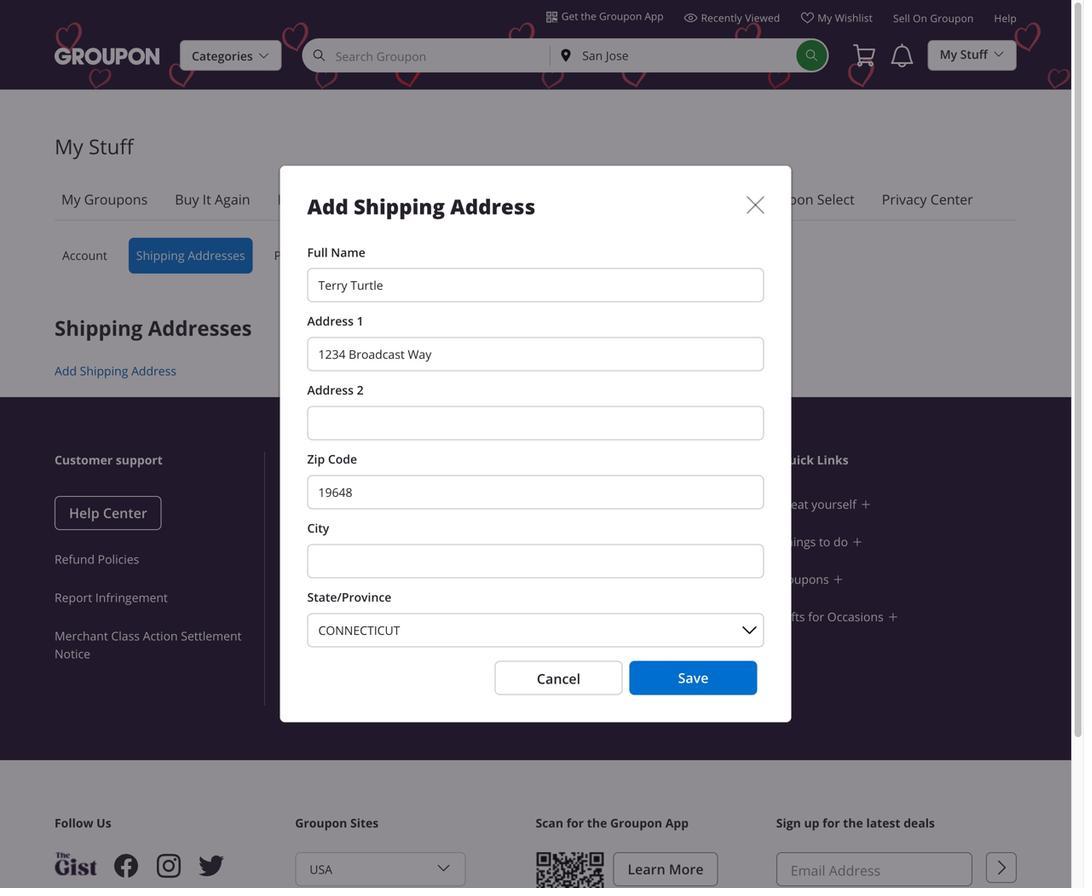 Task type: locate. For each thing, give the bounding box(es) containing it.
search element
[[797, 40, 828, 71]]

0 vertical spatial add shipping address
[[307, 193, 536, 220]]

on for sell on groupon heading
[[329, 452, 344, 469]]

yourself
[[812, 497, 857, 513]]

shipping inside dialog
[[354, 193, 445, 220]]

things
[[780, 534, 816, 550]]

groupon
[[931, 12, 974, 25], [347, 452, 399, 469], [340, 536, 390, 551], [363, 574, 413, 590], [295, 815, 347, 832], [611, 815, 663, 832]]

join groupons marketplace
[[305, 497, 456, 513]]

heading
[[542, 452, 798, 469]]

group
[[777, 853, 973, 889]]

1 vertical spatial on
[[329, 452, 344, 469]]

1 horizontal spatial sell on groupon
[[894, 12, 974, 25]]

sell on groupon
[[894, 12, 974, 25], [305, 452, 399, 469]]

1 horizontal spatial sell
[[894, 12, 911, 25]]

categories
[[192, 48, 253, 64]]

the
[[587, 815, 608, 832], [844, 815, 864, 832]]

team
[[620, 651, 651, 667]]

1 horizontal spatial add shipping address
[[307, 193, 536, 220]]

2 the from the left
[[844, 815, 864, 832]]

1 vertical spatial stuff
[[89, 133, 134, 160]]

0 vertical spatial my stuff
[[940, 46, 988, 62]]

marketplace
[[388, 497, 456, 513]]

scan for the groupon app heading
[[536, 815, 777, 832]]

on up notifications inbox icon
[[914, 12, 928, 25]]

0 horizontal spatial sell
[[305, 452, 326, 469]]

how does groupon work for merchants link
[[305, 574, 526, 590]]

addresses
[[188, 248, 245, 264], [148, 314, 252, 342]]

the left latest
[[844, 815, 864, 832]]

notice
[[55, 646, 90, 662]]

groupon left sites
[[295, 815, 347, 832]]

press
[[542, 574, 573, 590]]

recently viewed link
[[685, 11, 781, 32]]

scan
[[536, 815, 564, 832]]

0 horizontal spatial help
[[69, 504, 100, 523]]

management team
[[542, 651, 651, 667]]

1 horizontal spatial on
[[914, 12, 928, 25]]

treat
[[780, 497, 809, 513]]

sell on groupon inside heading
[[305, 452, 399, 469]]

campaign down marketplace
[[393, 536, 449, 551]]

add
[[307, 193, 349, 220], [55, 363, 77, 379]]

my wishlist link
[[801, 11, 873, 32]]

campaign down the how does groupon work for merchants link
[[383, 612, 439, 628]]

groupon down the run a groupon campaign
[[363, 574, 413, 590]]

sell on groupon heading
[[305, 452, 561, 469]]

0 vertical spatial add
[[307, 193, 349, 220]]

0 horizontal spatial on
[[329, 452, 344, 469]]

support
[[116, 452, 163, 469]]

cancel
[[537, 670, 581, 689]]

search image
[[806, 49, 819, 62]]

how
[[305, 574, 330, 590]]

campaign
[[393, 536, 449, 551], [383, 612, 439, 628]]

0 horizontal spatial my stuff
[[55, 133, 134, 160]]

sell up notifications inbox icon
[[894, 12, 911, 25]]

scan for the groupon app
[[536, 815, 689, 832]]

None text field
[[307, 268, 765, 302], [307, 337, 765, 371], [307, 406, 765, 441], [307, 545, 765, 579], [307, 268, 765, 302], [307, 337, 765, 371], [307, 406, 765, 441], [307, 545, 765, 579]]

full
[[307, 245, 328, 261]]

report infringement link
[[55, 590, 168, 606]]

wishlist
[[836, 11, 873, 25]]

refund
[[55, 552, 95, 568]]

add shipping address dialog
[[0, 0, 1072, 889]]

settlement
[[181, 629, 242, 644]]

0 vertical spatial on
[[914, 12, 928, 25]]

for
[[447, 574, 463, 590], [809, 609, 825, 625], [567, 815, 584, 832], [823, 815, 841, 832]]

1 vertical spatial add shipping address
[[55, 363, 177, 379]]

2 horizontal spatial my
[[940, 46, 958, 62]]

my stuff button
[[929, 39, 1017, 71]]

on for sell on groupon link at the right top of page
[[914, 12, 928, 25]]

to
[[820, 534, 831, 550]]

shipping
[[354, 193, 445, 220], [136, 248, 185, 264], [55, 314, 143, 342], [80, 363, 128, 379]]

for right scan
[[567, 815, 584, 832]]

payment
[[274, 248, 324, 264]]

0 vertical spatial stuff
[[961, 46, 988, 62]]

sell on groupon link
[[894, 12, 974, 32]]

on inside heading
[[329, 452, 344, 469]]

0 vertical spatial sell
[[894, 12, 911, 25]]

0 vertical spatial shipping addresses
[[136, 248, 245, 264]]

None text field
[[307, 475, 765, 510]]

my stuff inside button
[[940, 46, 988, 62]]

0 horizontal spatial my
[[55, 133, 83, 160]]

report infringement
[[55, 590, 168, 606]]

the right scan
[[587, 815, 608, 832]]

help up my stuff button
[[995, 12, 1017, 25]]

full name
[[307, 245, 366, 261]]

links
[[818, 452, 849, 469]]

merchants
[[466, 574, 526, 590]]

quick links
[[780, 452, 849, 469]]

save
[[679, 669, 709, 688]]

1 horizontal spatial my
[[818, 11, 833, 25]]

recently viewed
[[702, 11, 781, 25]]

categories button
[[180, 40, 282, 72]]

0 vertical spatial help
[[995, 12, 1017, 25]]

2 vertical spatial my
[[55, 133, 83, 160]]

1 vertical spatial campaign
[[383, 612, 439, 628]]

1 vertical spatial help
[[69, 504, 100, 523]]

sell left code
[[305, 452, 326, 469]]

1 horizontal spatial the
[[844, 815, 864, 832]]

sponsor
[[305, 612, 351, 628]]

my
[[818, 11, 833, 25], [940, 46, 958, 62], [55, 133, 83, 160]]

sell on groupon up notifications inbox icon
[[894, 12, 974, 25]]

add shipping address
[[307, 193, 536, 220], [55, 363, 177, 379]]

1 horizontal spatial help
[[995, 12, 1017, 25]]

1 vertical spatial sell
[[305, 452, 326, 469]]

groupon up my stuff button
[[931, 12, 974, 25]]

1 vertical spatial sell on groupon
[[305, 452, 399, 469]]

1 horizontal spatial my stuff
[[940, 46, 988, 62]]

1 vertical spatial shipping addresses
[[55, 314, 252, 342]]

1
[[357, 313, 364, 329]]

1 horizontal spatial stuff
[[961, 46, 988, 62]]

methods
[[327, 248, 376, 264]]

learn more
[[628, 861, 704, 879]]

groupon sites heading
[[295, 815, 536, 832]]

follow
[[55, 815, 93, 832]]

groupon up join groupons marketplace link
[[347, 452, 399, 469]]

0 horizontal spatial add
[[55, 363, 77, 379]]

deals
[[904, 815, 936, 832]]

for right gifts
[[809, 609, 825, 625]]

help center
[[69, 504, 147, 523]]

groupon for run a groupon campaign "link"
[[340, 536, 390, 551]]

on right zip
[[329, 452, 344, 469]]

groupon image
[[55, 46, 159, 66]]

1 horizontal spatial add
[[307, 193, 349, 220]]

sell on groupon up groupons
[[305, 452, 399, 469]]

groupon right a
[[340, 536, 390, 551]]

help
[[995, 12, 1017, 25], [69, 504, 100, 523]]

quick
[[780, 452, 814, 469]]

help left 'center' on the left of page
[[69, 504, 100, 523]]

0 horizontal spatial add shipping address
[[55, 363, 177, 379]]

shipping addresses
[[136, 248, 245, 264], [55, 314, 252, 342]]

sell inside heading
[[305, 452, 326, 469]]

app
[[666, 815, 689, 832]]

0 horizontal spatial sell on groupon
[[305, 452, 399, 469]]

gifts for occasions
[[780, 609, 884, 625]]

management team link
[[542, 651, 651, 667]]

0 vertical spatial sell on groupon
[[894, 12, 974, 25]]

0 horizontal spatial the
[[587, 815, 608, 832]]

sign up for the latest deals heading
[[777, 815, 1017, 832]]

my inside button
[[940, 46, 958, 62]]

1 vertical spatial my
[[940, 46, 958, 62]]

San Jose search field
[[551, 40, 797, 71]]

Search Groupon search field
[[304, 40, 550, 71]]

refund policies link
[[55, 552, 139, 568]]

0 horizontal spatial stuff
[[89, 133, 134, 160]]

sign up for the latest deals
[[777, 815, 936, 832]]

on
[[914, 12, 928, 25], [329, 452, 344, 469]]

address 2
[[307, 383, 364, 398]]

follow us
[[55, 815, 111, 832]]

1 vertical spatial my stuff
[[55, 133, 134, 160]]

investor relations link
[[542, 612, 642, 628]]



Task type: describe. For each thing, give the bounding box(es) containing it.
zip
[[307, 452, 325, 467]]

stuff inside my stuff button
[[961, 46, 988, 62]]

customer
[[55, 452, 113, 469]]

merchant class action settlement notice link
[[55, 629, 242, 662]]

quick links heading
[[780, 452, 1036, 469]]

help for help link
[[995, 12, 1017, 25]]

notifications inbox image
[[889, 42, 917, 69]]

treat yourself
[[780, 497, 857, 513]]

viewed
[[746, 11, 781, 25]]

groupon inside heading
[[295, 815, 347, 832]]

1 vertical spatial add
[[55, 363, 77, 379]]

groupons
[[329, 497, 384, 513]]

Search Groupon search field
[[303, 38, 830, 72]]

sell on groupon for sell on groupon link at the right top of page
[[894, 12, 974, 25]]

state/province
[[307, 590, 392, 606]]

payment methods
[[274, 248, 376, 264]]

0 vertical spatial campaign
[[393, 536, 449, 551]]

0 vertical spatial addresses
[[188, 248, 245, 264]]

my wishlist
[[818, 11, 873, 25]]

follow us heading
[[55, 815, 295, 832]]

occasions
[[828, 609, 884, 625]]

refund policies
[[55, 552, 139, 568]]

sell on groupon for sell on groupon heading
[[305, 452, 399, 469]]

1 vertical spatial addresses
[[148, 314, 252, 342]]

join
[[305, 497, 326, 513]]

groupon sites
[[295, 815, 379, 832]]

0 vertical spatial my
[[818, 11, 833, 25]]

do
[[834, 534, 849, 550]]

how does groupon work for merchants
[[305, 574, 526, 590]]

1 the from the left
[[587, 815, 608, 832]]

2
[[357, 383, 364, 398]]

customer support heading
[[55, 452, 268, 469]]

zip code
[[307, 452, 357, 467]]

groupon for sell on groupon heading
[[347, 452, 399, 469]]

my stuff inside heading
[[55, 133, 134, 160]]

groupon for the how does groupon work for merchants link
[[363, 574, 413, 590]]

gifts
[[780, 609, 806, 625]]

run
[[305, 536, 327, 551]]

about link
[[542, 497, 576, 513]]

run a groupon campaign
[[305, 536, 449, 551]]

infringement
[[95, 590, 168, 606]]

jobs link
[[542, 536, 566, 551]]

my inside heading
[[55, 133, 83, 160]]

center
[[103, 504, 147, 523]]

sign
[[777, 815, 802, 832]]

name
[[331, 245, 366, 261]]

stuff inside my stuff heading
[[89, 133, 134, 160]]

for right the work
[[447, 574, 463, 590]]

class
[[111, 629, 140, 644]]

merchant class action settlement notice
[[55, 629, 242, 662]]

learn
[[628, 861, 666, 879]]

none text field inside add shipping address dialog
[[307, 475, 765, 510]]

add shipping address link
[[55, 363, 177, 379]]

does
[[333, 574, 360, 590]]

merchant
[[55, 629, 108, 644]]

add shipping address inside dialog
[[307, 193, 536, 220]]

for right up
[[823, 815, 841, 832]]

groupon left app
[[611, 815, 663, 832]]

jobs
[[542, 536, 566, 551]]

work
[[416, 574, 444, 590]]

your
[[354, 612, 380, 628]]

sites
[[351, 815, 379, 832]]

investor
[[542, 612, 588, 628]]

report
[[55, 590, 92, 606]]

run a groupon campaign link
[[305, 536, 449, 551]]

action
[[143, 629, 178, 644]]

about
[[542, 497, 576, 513]]

Email Address field
[[777, 853, 973, 887]]

customer support
[[55, 452, 163, 469]]

more
[[669, 861, 704, 879]]

things to do
[[780, 534, 849, 550]]

press link
[[542, 574, 573, 590]]

a
[[330, 536, 337, 551]]

code
[[328, 452, 357, 467]]

sell for sell on groupon heading
[[305, 452, 326, 469]]

help for help center
[[69, 504, 100, 523]]

city
[[307, 521, 329, 536]]

management
[[542, 651, 616, 667]]

join groupons marketplace link
[[305, 497, 456, 513]]

policies
[[98, 552, 139, 568]]

help center link
[[55, 496, 162, 530]]

investor relations
[[542, 612, 642, 628]]

sponsor your campaign
[[305, 612, 439, 628]]

add inside dialog
[[307, 193, 349, 220]]

us
[[97, 815, 111, 832]]

address 1
[[307, 313, 364, 329]]

groupon for sell on groupon link at the right top of page
[[931, 12, 974, 25]]

sell for sell on groupon link at the right top of page
[[894, 12, 911, 25]]

latest
[[867, 815, 901, 832]]

up
[[805, 815, 820, 832]]

relations
[[591, 612, 642, 628]]

account
[[62, 248, 107, 264]]

recently
[[702, 11, 743, 25]]

my stuff heading
[[55, 131, 1017, 162]]

the gist image
[[55, 853, 97, 877]]



Task type: vqa. For each thing, say whether or not it's contained in the screenshot.
Concession
no



